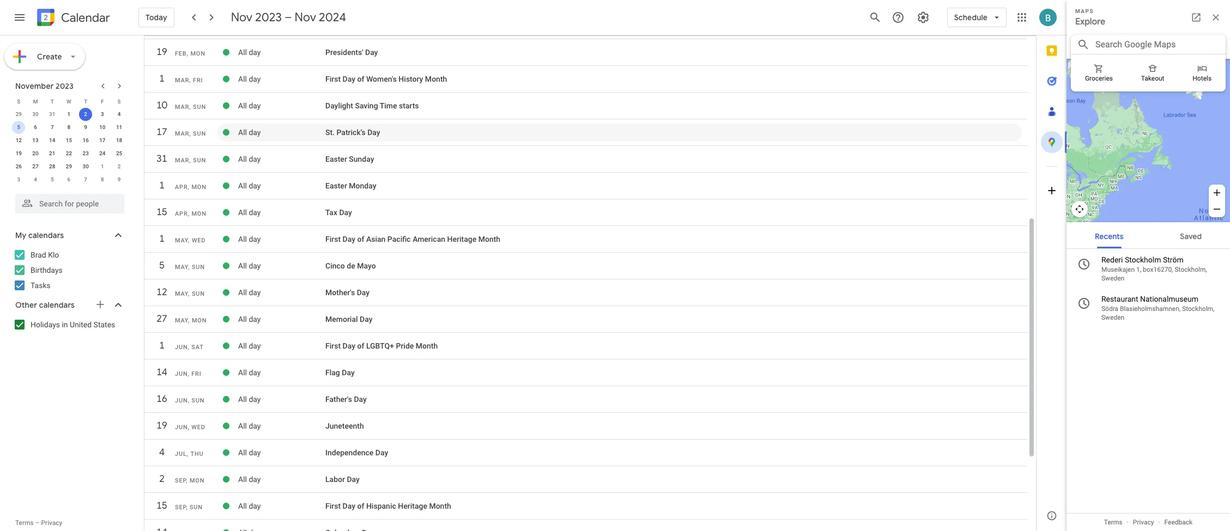 Task type: locate. For each thing, give the bounding box(es) containing it.
2 first from the top
[[326, 235, 341, 244]]

19 row up 10 row
[[144, 43, 1028, 68]]

3 down f
[[101, 111, 104, 117]]

17 all from the top
[[238, 475, 247, 484]]

25
[[116, 150, 122, 156]]

mar , sun inside 17 row
[[175, 130, 206, 137]]

december 3 element
[[12, 173, 25, 186]]

29 for october 29 element
[[16, 111, 22, 117]]

19 row up 4 row on the bottom of the page
[[144, 417, 1028, 442]]

easter inside 31 row
[[326, 155, 347, 164]]

support image
[[892, 11, 905, 24]]

jul
[[175, 451, 187, 458]]

4 day from the top
[[249, 128, 261, 137]]

1 horizontal spatial 9
[[118, 177, 121, 183]]

27 down 12 link
[[156, 313, 167, 326]]

all inside 5 row
[[238, 262, 247, 270]]

0 vertical spatial apr
[[175, 184, 188, 191]]

nov 2023 – nov 2024
[[231, 10, 346, 25]]

1 horizontal spatial 14
[[156, 366, 167, 379]]

easter for 1
[[326, 182, 347, 190]]

row containing 29
[[10, 108, 128, 121]]

day for first day of lgbtq+ pride month
[[249, 342, 261, 351]]

may , sun
[[175, 264, 205, 271], [175, 291, 205, 298]]

1 19 link from the top
[[152, 43, 172, 62]]

sun inside 5 row
[[192, 264, 205, 271]]

24
[[99, 150, 106, 156]]

day inside 19 row
[[365, 48, 378, 57]]

1 all day from the top
[[238, 48, 261, 57]]

13 element
[[29, 134, 42, 147]]

1 vertical spatial 29
[[66, 164, 72, 170]]

8
[[67, 124, 71, 130], [101, 177, 104, 183]]

1 wed from the top
[[192, 237, 206, 244]]

easter left sunday
[[326, 155, 347, 164]]

all day cell for easter sunday
[[238, 150, 326, 168]]

19 left feb at the left of the page
[[156, 46, 167, 58]]

tab list
[[1037, 35, 1068, 501]]

2 vertical spatial 15
[[156, 500, 167, 513]]

heritage
[[447, 235, 477, 244], [398, 502, 427, 511]]

9 down 2, today element
[[84, 124, 87, 130]]

, inside 31 row
[[189, 157, 191, 164]]

mar right 10 link
[[175, 104, 189, 111]]

day right memorial
[[360, 315, 373, 324]]

day inside the 2 row
[[347, 475, 360, 484]]

jun for 14
[[175, 371, 188, 378]]

mon for 2
[[190, 478, 205, 485]]

flag
[[326, 369, 340, 377]]

6 all day cell from the top
[[238, 177, 326, 195]]

10 element
[[96, 121, 109, 134]]

day up cinco de mayo on the left of the page
[[343, 235, 356, 244]]

mon inside 27 row
[[192, 317, 207, 324]]

8 all from the top
[[238, 235, 247, 244]]

day for first day of hispanic heritage month
[[249, 502, 261, 511]]

may inside '1' row
[[175, 237, 188, 244]]

1 horizontal spatial t
[[84, 98, 87, 104]]

month for first day of hispanic heritage month
[[429, 502, 451, 511]]

settings menu image
[[917, 11, 930, 24]]

all day cell for independence day
[[238, 444, 326, 462]]

16 element
[[79, 134, 92, 147]]

0 vertical spatial 6
[[34, 124, 37, 130]]

of for hispanic
[[357, 502, 364, 511]]

18 day from the top
[[249, 502, 261, 511]]

1 link up 5 link
[[152, 230, 172, 249]]

sun down sep , mon
[[190, 504, 203, 511]]

all day for first day of women's history month
[[238, 75, 261, 83]]

jun right 14 link
[[175, 371, 188, 378]]

all day cell for first day of asian pacific american heritage month
[[238, 231, 326, 248]]

all day inside the 2 row
[[238, 475, 261, 484]]

30 down 23 element
[[83, 164, 89, 170]]

12 day from the top
[[249, 342, 261, 351]]

, for cinco de mayo
[[188, 264, 190, 271]]

1 vertical spatial 12
[[156, 286, 167, 299]]

w
[[67, 98, 71, 104]]

2 all day from the top
[[238, 75, 261, 83]]

cinco
[[326, 262, 345, 270]]

2 all day cell from the top
[[238, 70, 326, 88]]

day right the independence
[[376, 449, 388, 457]]

,
[[187, 50, 189, 57], [189, 77, 191, 84], [189, 104, 191, 111], [189, 130, 191, 137], [189, 157, 191, 164], [188, 184, 190, 191], [188, 210, 190, 218], [188, 237, 190, 244], [188, 264, 190, 271], [188, 291, 190, 298], [188, 317, 190, 324], [188, 344, 190, 351], [188, 371, 190, 378], [188, 397, 190, 405], [188, 424, 190, 431], [187, 451, 189, 458], [186, 478, 188, 485], [186, 504, 188, 511]]

jun right the 16 link
[[175, 397, 188, 405]]

s
[[17, 98, 20, 104], [118, 98, 121, 104]]

first up flag
[[326, 342, 341, 351]]

3 jun from the top
[[175, 397, 188, 405]]

17 inside row
[[156, 126, 167, 138]]

1 vertical spatial 2
[[118, 164, 121, 170]]

8 all day from the top
[[238, 235, 261, 244]]

2 15 row from the top
[[144, 497, 1028, 522]]

2 day from the top
[[249, 75, 261, 83]]

5 inside december 5 'element'
[[51, 177, 54, 183]]

fri for 1
[[193, 77, 203, 84]]

12 all day from the top
[[238, 342, 261, 351]]

1 vertical spatial sep
[[175, 504, 186, 511]]

wed inside 19 row
[[192, 424, 205, 431]]

day for memorial day
[[249, 315, 261, 324]]

1 of from the top
[[357, 75, 364, 83]]

11
[[116, 124, 122, 130]]

1 vertical spatial 19
[[16, 150, 22, 156]]

all day cell inside 16 row
[[238, 391, 326, 408]]

may , wed
[[175, 237, 206, 244]]

labor
[[326, 475, 345, 484]]

1 vertical spatial 5
[[51, 177, 54, 183]]

1 row
[[144, 69, 1028, 94], [144, 176, 1028, 201], [144, 230, 1028, 255], [144, 336, 1028, 362]]

18 all day from the top
[[238, 502, 261, 511]]

2 of from the top
[[357, 235, 364, 244]]

29
[[16, 111, 22, 117], [66, 164, 72, 170]]

2 all from the top
[[238, 75, 247, 83]]

flag day button
[[326, 369, 355, 377]]

all day cell inside 17 row
[[238, 124, 326, 141]]

sun for 31
[[193, 157, 206, 164]]

18 all from the top
[[238, 502, 247, 511]]

15 down 31 link
[[156, 206, 167, 219]]

13 day from the top
[[249, 369, 261, 377]]

day inside "12" row
[[249, 288, 261, 297]]

mar , sun inside 10 row
[[175, 104, 206, 111]]

calendar heading
[[59, 10, 110, 25]]

apr , mon inside 15 row
[[175, 210, 207, 218]]

pride
[[396, 342, 414, 351]]

2 apr , mon from the top
[[175, 210, 207, 218]]

mar down feb at the left of the page
[[175, 77, 189, 84]]

day for first day of hispanic heritage month
[[343, 502, 356, 511]]

13 all day from the top
[[238, 369, 261, 377]]

2 19 link from the top
[[152, 417, 172, 436]]

5 for 5 link
[[159, 260, 164, 272]]

, for father's day
[[188, 397, 190, 405]]

2 apr from the top
[[175, 210, 188, 218]]

heritage inside '1' row
[[447, 235, 477, 244]]

day right flag
[[342, 369, 355, 377]]

, inside 27 row
[[188, 317, 190, 324]]

0 vertical spatial 31
[[49, 111, 55, 117]]

3 first from the top
[[326, 342, 341, 351]]

0 vertical spatial 19
[[156, 46, 167, 58]]

1 horizontal spatial 30
[[83, 164, 89, 170]]

27 row
[[144, 310, 1028, 335]]

12 inside row
[[156, 286, 167, 299]]

4 all day from the top
[[238, 128, 261, 137]]

1 row up 5 row
[[144, 230, 1028, 255]]

10 all day from the top
[[238, 288, 261, 297]]

12 all day cell from the top
[[238, 338, 326, 355]]

all inside 4 row
[[238, 449, 247, 457]]

None search field
[[0, 190, 135, 214]]

all day cell for memorial day
[[238, 311, 326, 328]]

0 vertical spatial mar , sun
[[175, 104, 206, 111]]

all inside 16 row
[[238, 395, 247, 404]]

may inside "12" row
[[175, 291, 188, 298]]

18 all day cell from the top
[[238, 498, 326, 515]]

0 vertical spatial 2023
[[255, 10, 282, 25]]

0 horizontal spatial 16
[[83, 137, 89, 143]]

4 of from the top
[[357, 502, 364, 511]]

cell
[[238, 525, 326, 532]]

, for daylight saving time starts
[[189, 104, 191, 111]]

1 jun from the top
[[175, 344, 188, 351]]

mar , sun right 31 link
[[175, 157, 206, 164]]

1 vertical spatial easter
[[326, 182, 347, 190]]

1 day from the top
[[249, 48, 261, 57]]

all day cell inside 31 row
[[238, 150, 326, 168]]

of left women's
[[357, 75, 364, 83]]

jun left "sat"
[[175, 344, 188, 351]]

jun inside "14" row
[[175, 371, 188, 378]]

8 day from the top
[[249, 235, 261, 244]]

all day inside 5 row
[[238, 262, 261, 270]]

10 inside row
[[156, 99, 167, 112]]

0 horizontal spatial 7
[[51, 124, 54, 130]]

0 horizontal spatial 31
[[49, 111, 55, 117]]

24 element
[[96, 147, 109, 160]]

5 down 28 element
[[51, 177, 54, 183]]

11 all day cell from the top
[[238, 311, 326, 328]]

fri inside "14" row
[[192, 371, 202, 378]]

1 vertical spatial 19 link
[[152, 417, 172, 436]]

apr , mon
[[175, 184, 207, 191], [175, 210, 207, 218]]

lgbtq+
[[366, 342, 394, 351]]

0 horizontal spatial 10
[[99, 124, 106, 130]]

calendar element
[[35, 7, 110, 31]]

day
[[249, 48, 261, 57], [249, 75, 261, 83], [249, 101, 261, 110], [249, 128, 261, 137], [249, 155, 261, 164], [249, 182, 261, 190], [249, 208, 261, 217], [249, 235, 261, 244], [249, 262, 261, 270], [249, 288, 261, 297], [249, 315, 261, 324], [249, 342, 261, 351], [249, 369, 261, 377], [249, 395, 261, 404], [249, 422, 261, 431], [249, 449, 261, 457], [249, 475, 261, 484], [249, 502, 261, 511]]

women's
[[366, 75, 397, 83]]

13 all from the top
[[238, 369, 247, 377]]

2 may , sun from the top
[[175, 291, 205, 298]]

all day cell for st. patrick's day
[[238, 124, 326, 141]]

16 row
[[144, 390, 1028, 415]]

in
[[62, 321, 68, 329]]

fri for 14
[[192, 371, 202, 378]]

may , sun up the may , mon at the bottom left of page
[[175, 291, 205, 298]]

all for st. patrick's day
[[238, 128, 247, 137]]

14 inside row
[[49, 137, 55, 143]]

t up the october 31 element
[[51, 98, 54, 104]]

1 link up 10 link
[[152, 69, 172, 89]]

5 up 12 link
[[159, 260, 164, 272]]

all day inside "12" row
[[238, 288, 261, 297]]

sep for 15
[[175, 504, 186, 511]]

1 down 27 link
[[159, 340, 164, 352]]

1 1 link from the top
[[152, 69, 172, 89]]

9 all day from the top
[[238, 262, 261, 270]]

1 horizontal spatial 29
[[66, 164, 72, 170]]

row containing 12
[[10, 134, 128, 147]]

day inside 31 row
[[249, 155, 261, 164]]

1 down 31 link
[[159, 179, 164, 192]]

1 vertical spatial –
[[35, 520, 40, 527]]

2 inside row
[[159, 473, 164, 486]]

day inside 4 row
[[376, 449, 388, 457]]

11 all from the top
[[238, 315, 247, 324]]

2 wed from the top
[[192, 424, 205, 431]]

mar inside 17 row
[[175, 130, 189, 137]]

2, today element
[[79, 108, 92, 121]]

1 horizontal spatial 3
[[101, 111, 104, 117]]

sun right 17 link
[[193, 130, 206, 137]]

2 horizontal spatial 4
[[159, 447, 164, 459]]

29 inside 29 element
[[66, 164, 72, 170]]

3 1 link from the top
[[152, 230, 172, 249]]

day for daylight saving time starts
[[249, 101, 261, 110]]

18
[[116, 137, 122, 143]]

may inside 5 row
[[175, 264, 188, 271]]

all day inside 31 row
[[238, 155, 261, 164]]

1 may , sun from the top
[[175, 264, 205, 271]]

mar right 31 link
[[175, 157, 189, 164]]

1 vertical spatial 27
[[156, 313, 167, 326]]

sep , mon
[[175, 478, 205, 485]]

1 mar from the top
[[175, 77, 189, 84]]

terms link
[[15, 520, 34, 527]]

2 sep from the top
[[175, 504, 186, 511]]

1 nov from the left
[[231, 10, 253, 25]]

– left '2024'
[[285, 10, 292, 25]]

december 8 element
[[96, 173, 109, 186]]

0 vertical spatial heritage
[[447, 235, 477, 244]]

17 link
[[152, 123, 172, 142]]

0 horizontal spatial heritage
[[398, 502, 427, 511]]

3 down the 26 element
[[17, 177, 20, 183]]

2 horizontal spatial 2
[[159, 473, 164, 486]]

22 element
[[62, 147, 75, 160]]

1 vertical spatial apr , mon
[[175, 210, 207, 218]]

16 day from the top
[[249, 449, 261, 457]]

1 for first day of asian pacific american heritage month
[[159, 233, 164, 245]]

1 vertical spatial 7
[[84, 177, 87, 183]]

4 inside the december 4 element
[[34, 177, 37, 183]]

may , sun inside "12" row
[[175, 291, 205, 298]]

heritage right american
[[447, 235, 477, 244]]

6 all day from the top
[[238, 182, 261, 190]]

0 vertical spatial wed
[[192, 237, 206, 244]]

2 vertical spatial 2
[[159, 473, 164, 486]]

2023
[[255, 10, 282, 25], [56, 81, 74, 91]]

16 all from the top
[[238, 449, 247, 457]]

sun for 5
[[192, 264, 205, 271]]

1 row up "14" row
[[144, 336, 1028, 362]]

day for labor day
[[249, 475, 261, 484]]

1 horizontal spatial 2
[[118, 164, 121, 170]]

mar , sun down mar , fri
[[175, 104, 206, 111]]

1 horizontal spatial 6
[[67, 177, 71, 183]]

2 may from the top
[[175, 264, 188, 271]]

all for easter monday
[[238, 182, 247, 190]]

first for first day of hispanic heritage month
[[326, 502, 341, 511]]

Search for people text field
[[22, 194, 118, 214]]

0 horizontal spatial 2
[[84, 111, 87, 117]]

10 all day cell from the top
[[238, 284, 326, 302]]

sep right the 2 link
[[175, 478, 186, 485]]

mon for 27
[[192, 317, 207, 324]]

16 all day cell from the top
[[238, 444, 326, 462]]

sun up the may , mon at the bottom left of page
[[192, 291, 205, 298]]

30
[[32, 111, 39, 117], [83, 164, 89, 170]]

15 link down the 2 link
[[152, 497, 172, 516]]

8 down december 1 element
[[101, 177, 104, 183]]

create
[[37, 52, 62, 62]]

14 inside row
[[156, 366, 167, 379]]

9 down december 2 element
[[118, 177, 121, 183]]

1 vertical spatial 30
[[83, 164, 89, 170]]

1 link for first day of asian pacific american heritage month
[[152, 230, 172, 249]]

2 inside cell
[[84, 111, 87, 117]]

de
[[347, 262, 355, 270]]

10 all from the top
[[238, 288, 247, 297]]

27 down 20 element
[[32, 164, 39, 170]]

7 down 30 element
[[84, 177, 87, 183]]

may , sun inside 5 row
[[175, 264, 205, 271]]

day right father's
[[354, 395, 367, 404]]

2 1 link from the top
[[152, 176, 172, 196]]

23 element
[[79, 147, 92, 160]]

19 link for juneteenth
[[152, 417, 172, 436]]

1 first from the top
[[326, 75, 341, 83]]

day for presidents' day
[[249, 48, 261, 57]]

4 1 link from the top
[[152, 336, 172, 356]]

all day for first day of hispanic heritage month
[[238, 502, 261, 511]]

jun inside 19 row
[[175, 424, 188, 431]]

0 vertical spatial 29
[[16, 111, 22, 117]]

all day cell inside "12" row
[[238, 284, 326, 302]]

mar inside '1' row
[[175, 77, 189, 84]]

st. patrick's day
[[326, 128, 380, 137]]

wed inside '1' row
[[192, 237, 206, 244]]

2 vertical spatial 5
[[159, 260, 164, 272]]

2 jun from the top
[[175, 371, 188, 378]]

14 all from the top
[[238, 395, 247, 404]]

10 up 17 element
[[99, 124, 106, 130]]

day right the tax
[[339, 208, 352, 217]]

0 horizontal spatial 12
[[16, 137, 22, 143]]

11 element
[[113, 121, 126, 134]]

10
[[156, 99, 167, 112], [99, 124, 106, 130]]

jun
[[175, 344, 188, 351], [175, 371, 188, 378], [175, 397, 188, 405], [175, 424, 188, 431]]

27 element
[[29, 160, 42, 173]]

1 vertical spatial 14
[[156, 366, 167, 379]]

0 vertical spatial 12
[[16, 137, 22, 143]]

1 horizontal spatial 8
[[101, 177, 104, 183]]

2 mar , sun from the top
[[175, 130, 206, 137]]

row
[[10, 95, 128, 108], [10, 108, 128, 121], [10, 121, 128, 134], [10, 134, 128, 147], [10, 147, 128, 160], [10, 160, 128, 173], [10, 173, 128, 186], [144, 525, 1028, 532]]

17 down 10 link
[[156, 126, 167, 138]]

1 vertical spatial 15 row
[[144, 497, 1028, 522]]

jun inside 16 row
[[175, 397, 188, 405]]

10 day from the top
[[249, 288, 261, 297]]

0 vertical spatial 19 row
[[144, 43, 1028, 68]]

presidents' day
[[326, 48, 378, 57]]

19 down 12 element
[[16, 150, 22, 156]]

thu
[[191, 451, 204, 458]]

0 vertical spatial apr , mon
[[175, 184, 207, 191]]

1 15 row from the top
[[144, 203, 1028, 228]]

mar , fri
[[175, 77, 203, 84]]

19 row
[[144, 43, 1028, 68], [144, 417, 1028, 442]]

19 down the 16 link
[[156, 420, 167, 432]]

all inside "14" row
[[238, 369, 247, 377]]

, for memorial day
[[188, 317, 190, 324]]

19 link left feb at the left of the page
[[152, 43, 172, 62]]

easter left monday
[[326, 182, 347, 190]]

1 link down 27 link
[[152, 336, 172, 356]]

0 vertical spatial 10
[[156, 99, 167, 112]]

1 vertical spatial calendars
[[39, 300, 75, 310]]

day for first day of women's history month
[[249, 75, 261, 83]]

0 vertical spatial 15
[[66, 137, 72, 143]]

1 vertical spatial 8
[[101, 177, 104, 183]]

4 all from the top
[[238, 128, 247, 137]]

day inside 10 row
[[249, 101, 261, 110]]

, inside 16 row
[[188, 397, 190, 405]]

hispanic
[[366, 502, 396, 511]]

31 inside the october 31 element
[[49, 111, 55, 117]]

30 down m
[[32, 111, 39, 117]]

2023 for november
[[56, 81, 74, 91]]

day for first day of asian pacific american heritage month
[[249, 235, 261, 244]]

15 all day cell from the top
[[238, 418, 326, 435]]

0 vertical spatial 15 link
[[152, 203, 172, 222]]

, inside 10 row
[[189, 104, 191, 111]]

day down labor day
[[343, 502, 356, 511]]

all
[[238, 48, 247, 57], [238, 75, 247, 83], [238, 101, 247, 110], [238, 128, 247, 137], [238, 155, 247, 164], [238, 182, 247, 190], [238, 208, 247, 217], [238, 235, 247, 244], [238, 262, 247, 270], [238, 288, 247, 297], [238, 315, 247, 324], [238, 342, 247, 351], [238, 369, 247, 377], [238, 395, 247, 404], [238, 422, 247, 431], [238, 449, 247, 457], [238, 475, 247, 484], [238, 502, 247, 511]]

mar inside 31 row
[[175, 157, 189, 164]]

1 vertical spatial mar , sun
[[175, 130, 206, 137]]

1 horizontal spatial 7
[[84, 177, 87, 183]]

15 link down 31 link
[[152, 203, 172, 222]]

apr , mon inside '1' row
[[175, 184, 207, 191]]

15 row down the 2 row
[[144, 497, 1028, 522]]

december 1 element
[[96, 160, 109, 173]]

row containing 19
[[10, 147, 128, 160]]

1 row down 31 row
[[144, 176, 1028, 201]]

s right f
[[118, 98, 121, 104]]

1 horizontal spatial 16
[[156, 393, 167, 406]]

1 may from the top
[[175, 237, 188, 244]]

easter monday button
[[326, 182, 377, 190]]

2 vertical spatial mar , sun
[[175, 157, 206, 164]]

fri
[[193, 77, 203, 84], [192, 371, 202, 378]]

sep inside the 2 row
[[175, 478, 186, 485]]

mar
[[175, 77, 189, 84], [175, 104, 189, 111], [175, 130, 189, 137], [175, 157, 189, 164]]

main drawer image
[[13, 11, 26, 24]]

all day cell for juneteenth
[[238, 418, 326, 435]]

14 all day cell from the top
[[238, 391, 326, 408]]

31 right the october 30 element
[[49, 111, 55, 117]]

1 vertical spatial 10
[[99, 124, 106, 130]]

19 for presidents' day
[[156, 46, 167, 58]]

states
[[94, 321, 115, 329]]

sep inside 15 row
[[175, 504, 186, 511]]

fri down feb , mon
[[193, 77, 203, 84]]

27 inside row
[[32, 164, 39, 170]]

12 down 5 link
[[156, 286, 167, 299]]

8 up 15 element
[[67, 124, 71, 130]]

29 down 22 element
[[66, 164, 72, 170]]

apr
[[175, 184, 188, 191], [175, 210, 188, 218]]

1 link down 31 link
[[152, 176, 172, 196]]

day inside "12" row
[[357, 288, 370, 297]]

1 horizontal spatial nov
[[295, 10, 316, 25]]

calendars up in
[[39, 300, 75, 310]]

16 down 14 link
[[156, 393, 167, 406]]

6 day from the top
[[249, 182, 261, 190]]

jun inside '1' row
[[175, 344, 188, 351]]

0 horizontal spatial 29
[[16, 111, 22, 117]]

15
[[66, 137, 72, 143], [156, 206, 167, 219], [156, 500, 167, 513]]

0 horizontal spatial 9
[[84, 124, 87, 130]]

day inside 16 row
[[354, 395, 367, 404]]

1 1 row from the top
[[144, 69, 1028, 94]]

all day cell inside 10 row
[[238, 97, 326, 115]]

2 row
[[144, 470, 1028, 495]]

, inside 4 row
[[187, 451, 189, 458]]

15 down the 2 link
[[156, 500, 167, 513]]

may , mon
[[175, 317, 207, 324]]

, inside 5 row
[[188, 264, 190, 271]]

5 all day cell from the top
[[238, 150, 326, 168]]

0 horizontal spatial 17
[[99, 137, 106, 143]]

17 all day from the top
[[238, 475, 261, 484]]

add other calendars image
[[95, 299, 106, 310]]

0 vertical spatial may , sun
[[175, 264, 205, 271]]

14
[[49, 137, 55, 143], [156, 366, 167, 379]]

2 horizontal spatial 5
[[159, 260, 164, 272]]

4 up 11
[[118, 111, 121, 117]]

19 link
[[152, 43, 172, 62], [152, 417, 172, 436]]

14 day from the top
[[249, 395, 261, 404]]

day down memorial day
[[343, 342, 356, 351]]

1 vertical spatial 19 row
[[144, 417, 1028, 442]]

other calendars button
[[2, 297, 135, 314]]

2 easter from the top
[[326, 182, 347, 190]]

1 vertical spatial fri
[[192, 371, 202, 378]]

0 horizontal spatial nov
[[231, 10, 253, 25]]

s up october 29 element
[[17, 98, 20, 104]]

all inside 17 row
[[238, 128, 247, 137]]

1 horizontal spatial s
[[118, 98, 121, 104]]

16 up 23
[[83, 137, 89, 143]]

31 for the october 31 element
[[49, 111, 55, 117]]

, for mother's day
[[188, 291, 190, 298]]

1 horizontal spatial 27
[[156, 313, 167, 326]]

2 15 link from the top
[[152, 497, 172, 516]]

14 up 21
[[49, 137, 55, 143]]

6 down 29 element
[[67, 177, 71, 183]]

10 row
[[144, 96, 1028, 121]]

6 all from the top
[[238, 182, 247, 190]]

1 vertical spatial 16
[[156, 393, 167, 406]]

1 horizontal spatial 12
[[156, 286, 167, 299]]

sep
[[175, 478, 186, 485], [175, 504, 186, 511]]

row group
[[10, 108, 128, 186]]

all day
[[238, 48, 261, 57], [238, 75, 261, 83], [238, 101, 261, 110], [238, 128, 261, 137], [238, 155, 261, 164], [238, 182, 261, 190], [238, 208, 261, 217], [238, 235, 261, 244], [238, 262, 261, 270], [238, 288, 261, 297], [238, 315, 261, 324], [238, 342, 261, 351], [238, 369, 261, 377], [238, 395, 261, 404], [238, 422, 261, 431], [238, 449, 261, 457], [238, 475, 261, 484], [238, 502, 261, 511]]

19
[[156, 46, 167, 58], [16, 150, 22, 156], [156, 420, 167, 432]]

all day cell inside the 2 row
[[238, 471, 326, 489]]

all day for st. patrick's day
[[238, 128, 261, 137]]

– right terms link
[[35, 520, 40, 527]]

29 up 5 cell
[[16, 111, 22, 117]]

, for tax day
[[188, 210, 190, 218]]

all day inside 27 row
[[238, 315, 261, 324]]

5 down october 29 element
[[17, 124, 20, 130]]

1 easter from the top
[[326, 155, 347, 164]]

may for 1
[[175, 237, 188, 244]]

2 link
[[152, 470, 172, 490]]

14 for '14' element
[[49, 137, 55, 143]]

0 vertical spatial 30
[[32, 111, 39, 117]]

11 day from the top
[[249, 315, 261, 324]]

14 all day from the top
[[238, 395, 261, 404]]

mar right 17 link
[[175, 130, 189, 137]]

17 inside row
[[99, 137, 106, 143]]

4 all day cell from the top
[[238, 124, 326, 141]]

0 horizontal spatial –
[[35, 520, 40, 527]]

privacy link
[[41, 520, 62, 527]]

12 all from the top
[[238, 342, 247, 351]]

15 for tax
[[156, 206, 167, 219]]

4 mar from the top
[[175, 157, 189, 164]]

0 horizontal spatial s
[[17, 98, 20, 104]]

1 up 5 link
[[159, 233, 164, 245]]

of left hispanic
[[357, 502, 364, 511]]

mar , sun right 17 link
[[175, 130, 206, 137]]

4 may from the top
[[175, 317, 188, 324]]

create button
[[4, 44, 85, 70]]

all inside 10 row
[[238, 101, 247, 110]]

27 inside row
[[156, 313, 167, 326]]

19 element
[[12, 147, 25, 160]]

sun inside "12" row
[[192, 291, 205, 298]]

12 inside row
[[16, 137, 22, 143]]

3 may from the top
[[175, 291, 188, 298]]

, for presidents' day
[[187, 50, 189, 57]]

all inside "12" row
[[238, 288, 247, 297]]

3 of from the top
[[357, 342, 364, 351]]

1 vertical spatial 15
[[156, 206, 167, 219]]

all day cell for daylight saving time starts
[[238, 97, 326, 115]]

, inside 17 row
[[189, 130, 191, 137]]

month for first day of lgbtq+ pride month
[[416, 342, 438, 351]]

heritage right hispanic
[[398, 502, 427, 511]]

9 day from the top
[[249, 262, 261, 270]]

7 day from the top
[[249, 208, 261, 217]]

15 up 22
[[66, 137, 72, 143]]

1 link
[[152, 69, 172, 89], [152, 176, 172, 196], [152, 230, 172, 249], [152, 336, 172, 356]]

tax
[[326, 208, 338, 217]]

1 row up 10 row
[[144, 69, 1028, 94]]

may
[[175, 237, 188, 244], [175, 264, 188, 271], [175, 291, 188, 298], [175, 317, 188, 324]]

all day cell inside 4 row
[[238, 444, 326, 462]]

28 element
[[46, 160, 59, 173]]

jun , sat
[[175, 344, 204, 351]]

all for juneteenth
[[238, 422, 247, 431]]

all for father's day
[[238, 395, 247, 404]]

27 for 27 link
[[156, 313, 167, 326]]

all day inside 17 row
[[238, 128, 261, 137]]

1 vertical spatial 31
[[156, 153, 167, 165]]

15 all day from the top
[[238, 422, 261, 431]]

0 vertical spatial 5
[[17, 124, 20, 130]]

4 down the "27" element
[[34, 177, 37, 183]]

easter monday
[[326, 182, 377, 190]]

31 inside 31 link
[[156, 153, 167, 165]]

first down labor
[[326, 502, 341, 511]]

day inside the 2 row
[[249, 475, 261, 484]]

mon inside 19 row
[[191, 50, 205, 57]]

27 for the "27" element
[[32, 164, 39, 170]]

sun down may , wed
[[192, 264, 205, 271]]

sep down sep , mon
[[175, 504, 186, 511]]

independence
[[326, 449, 374, 457]]

31 down 17 link
[[156, 153, 167, 165]]

1
[[159, 73, 164, 85], [67, 111, 71, 117], [101, 164, 104, 170], [159, 179, 164, 192], [159, 233, 164, 245], [159, 340, 164, 352]]

all for independence day
[[238, 449, 247, 457]]

1 horizontal spatial 31
[[156, 153, 167, 165]]

1 vertical spatial 9
[[118, 177, 121, 183]]

jun for 1
[[175, 344, 188, 351]]

st.
[[326, 128, 335, 137]]

row group containing 29
[[10, 108, 128, 186]]

15 link
[[152, 203, 172, 222], [152, 497, 172, 516]]

mon inside 15 row
[[192, 210, 207, 218]]

1 for first day of lgbtq+ pride month
[[159, 340, 164, 352]]

all day cell
[[238, 44, 326, 61], [238, 70, 326, 88], [238, 97, 326, 115], [238, 124, 326, 141], [238, 150, 326, 168], [238, 177, 326, 195], [238, 204, 326, 221], [238, 231, 326, 248], [238, 257, 326, 275], [238, 284, 326, 302], [238, 311, 326, 328], [238, 338, 326, 355], [238, 364, 326, 382], [238, 391, 326, 408], [238, 418, 326, 435], [238, 444, 326, 462], [238, 471, 326, 489], [238, 498, 326, 515]]

december 6 element
[[62, 173, 75, 186]]

all for labor day
[[238, 475, 247, 484]]

15 row
[[144, 203, 1028, 228], [144, 497, 1028, 522]]

day inside 16 row
[[249, 395, 261, 404]]

29 inside october 29 element
[[16, 111, 22, 117]]

day right patrick's
[[368, 128, 380, 137]]

, inside "12" row
[[188, 291, 190, 298]]

5 all day from the top
[[238, 155, 261, 164]]

3 all from the top
[[238, 101, 247, 110]]

sun inside 16 row
[[192, 397, 205, 405]]

3 mar , sun from the top
[[175, 157, 206, 164]]

day inside 17 row
[[249, 128, 261, 137]]

1 horizontal spatial 5
[[51, 177, 54, 183]]

0 vertical spatial easter
[[326, 155, 347, 164]]

easter sunday button
[[326, 155, 374, 164]]

5 all from the top
[[238, 155, 247, 164]]

sun inside 10 row
[[193, 104, 206, 111]]

all day inside 4 row
[[238, 449, 261, 457]]

1 horizontal spatial heritage
[[447, 235, 477, 244]]

day right mother's
[[357, 288, 370, 297]]

1 vertical spatial may , sun
[[175, 291, 205, 298]]

1 horizontal spatial 2023
[[255, 10, 282, 25]]

mar , sun
[[175, 104, 206, 111], [175, 130, 206, 137], [175, 157, 206, 164]]

of left asian
[[357, 235, 364, 244]]

0 vertical spatial 14
[[49, 137, 55, 143]]

0 vertical spatial 19 link
[[152, 43, 172, 62]]

1 horizontal spatial 10
[[156, 99, 167, 112]]

day inside 27 row
[[360, 315, 373, 324]]

day for first day of asian pacific american heritage month
[[343, 235, 356, 244]]

9 all from the top
[[238, 262, 247, 270]]

1 vertical spatial wed
[[192, 424, 205, 431]]

31
[[49, 111, 55, 117], [156, 153, 167, 165]]

0 horizontal spatial 30
[[32, 111, 39, 117]]

0 vertical spatial calendars
[[28, 231, 64, 240]]

17
[[156, 126, 167, 138], [99, 137, 106, 143]]

all inside 31 row
[[238, 155, 247, 164]]

0 horizontal spatial 6
[[34, 124, 37, 130]]

2 vertical spatial 4
[[159, 447, 164, 459]]

3 all day from the top
[[238, 101, 261, 110]]

1 down the 24 element
[[101, 164, 104, 170]]

day for tax day
[[249, 208, 261, 217]]

october 30 element
[[29, 108, 42, 121]]

day inside 4 row
[[249, 449, 261, 457]]

december 4 element
[[29, 173, 42, 186]]

all day cell for first day of women's history month
[[238, 70, 326, 88]]

0 horizontal spatial 3
[[17, 177, 20, 183]]

15 row up 5 row
[[144, 203, 1028, 228]]

3 mar from the top
[[175, 130, 189, 137]]

0 vertical spatial sep
[[175, 478, 186, 485]]

all day cell for first day of hispanic heritage month
[[238, 498, 326, 515]]

all day for juneteenth
[[238, 422, 261, 431]]

12 row
[[144, 283, 1028, 308]]

calendars up brad klo
[[28, 231, 64, 240]]

0 vertical spatial 16
[[83, 137, 89, 143]]

16 inside november 2023 grid
[[83, 137, 89, 143]]

2 s from the left
[[118, 98, 121, 104]]

1 vertical spatial apr
[[175, 210, 188, 218]]

2 for the 2 link
[[159, 473, 164, 486]]

mother's
[[326, 288, 355, 297]]

sun down mar , fri
[[193, 104, 206, 111]]

17 down 10 element
[[99, 137, 106, 143]]

all day inside "14" row
[[238, 369, 261, 377]]

all day cell inside 5 row
[[238, 257, 326, 275]]

12 down 5 cell
[[16, 137, 22, 143]]

1 apr , mon from the top
[[175, 184, 207, 191]]

1 mar , sun from the top
[[175, 104, 206, 111]]



Task type: describe. For each thing, give the bounding box(es) containing it.
of for asian
[[357, 235, 364, 244]]

all for first day of hispanic heritage month
[[238, 502, 247, 511]]

31 link
[[152, 149, 172, 169]]

sep for 2
[[175, 478, 186, 485]]

calendar
[[61, 10, 110, 25]]

cinco de mayo button
[[326, 262, 376, 270]]

2 nov from the left
[[295, 10, 316, 25]]

sun for 16
[[192, 397, 205, 405]]

15 link for tax
[[152, 203, 172, 222]]

united
[[70, 321, 92, 329]]

21 element
[[46, 147, 59, 160]]

14 element
[[46, 134, 59, 147]]

independence day button
[[326, 449, 388, 457]]

tasks
[[31, 281, 51, 290]]

november 2023
[[15, 81, 74, 91]]

easter sunday
[[326, 155, 374, 164]]

history
[[399, 75, 423, 83]]

apr , mon for 15
[[175, 210, 207, 218]]

schedule button
[[947, 4, 1007, 31]]

28
[[49, 164, 55, 170]]

17 for 17 link
[[156, 126, 167, 138]]

1 s from the left
[[17, 98, 20, 104]]

, for first day of lgbtq+ pride month
[[188, 344, 190, 351]]

schedule
[[955, 13, 988, 22]]

wed for 19
[[192, 424, 205, 431]]

day for memorial day
[[360, 315, 373, 324]]

all day for easter sunday
[[238, 155, 261, 164]]

5 cell
[[10, 121, 27, 134]]

november 2023 grid
[[10, 95, 128, 186]]

19 inside row
[[16, 150, 22, 156]]

, for first day of asian pacific american heritage month
[[188, 237, 190, 244]]

all day for independence day
[[238, 449, 261, 457]]

10 for 10 link
[[156, 99, 167, 112]]

easter for 31
[[326, 155, 347, 164]]

all for memorial day
[[238, 315, 247, 324]]

12 for 12 element
[[16, 137, 22, 143]]

22
[[66, 150, 72, 156]]

4 link
[[152, 443, 172, 463]]

time
[[380, 101, 397, 110]]

all day cell for flag day
[[238, 364, 326, 382]]

5 link
[[152, 256, 172, 276]]

sun for 10
[[193, 104, 206, 111]]

31 row
[[144, 149, 1028, 174]]

, for independence day
[[187, 451, 189, 458]]

26
[[16, 164, 22, 170]]

row containing 3
[[10, 173, 128, 186]]

day inside 17 row
[[368, 128, 380, 137]]

day for presidents' day
[[365, 48, 378, 57]]

12 link
[[152, 283, 172, 303]]

labor day button
[[326, 475, 360, 484]]

13
[[32, 137, 39, 143]]

day for mother's day
[[249, 288, 261, 297]]

father's
[[326, 395, 352, 404]]

october 29 element
[[12, 108, 25, 121]]

brad
[[31, 251, 46, 260]]

day for independence day
[[376, 449, 388, 457]]

may , sun for 5
[[175, 264, 205, 271]]

27 link
[[152, 310, 172, 329]]

2024
[[319, 10, 346, 25]]

daylight
[[326, 101, 353, 110]]

, for easter monday
[[188, 184, 190, 191]]

mon for 1
[[192, 184, 207, 191]]

day for first day of lgbtq+ pride month
[[343, 342, 356, 351]]

all for tax day
[[238, 208, 247, 217]]

holidays
[[31, 321, 60, 329]]

first day of women's history month button
[[326, 75, 447, 83]]

mon for 15
[[192, 210, 207, 218]]

2 t from the left
[[84, 98, 87, 104]]

17 row
[[144, 123, 1028, 148]]

all day for daylight saving time starts
[[238, 101, 261, 110]]

december 9 element
[[113, 173, 126, 186]]

father's day button
[[326, 395, 367, 404]]

first for first day of lgbtq+ pride month
[[326, 342, 341, 351]]

december 7 element
[[79, 173, 92, 186]]

first day of asian pacific american heritage month
[[326, 235, 501, 244]]

7 inside 'element'
[[84, 177, 87, 183]]

all day for cinco de mayo
[[238, 262, 261, 270]]

29 element
[[62, 160, 75, 173]]

, for easter sunday
[[189, 157, 191, 164]]

mar for 31
[[175, 157, 189, 164]]

mayo
[[357, 262, 376, 270]]

juneteenth
[[326, 422, 364, 431]]

16 for the 16 link
[[156, 393, 167, 406]]

0 vertical spatial 7
[[51, 124, 54, 130]]

december 5 element
[[46, 173, 59, 186]]

all day cell for easter monday
[[238, 177, 326, 195]]

terms
[[15, 520, 34, 527]]

calendars for my calendars
[[28, 231, 64, 240]]

8 inside december 8 element
[[101, 177, 104, 183]]

sat
[[192, 344, 204, 351]]

my calendars list
[[2, 246, 135, 294]]

day for easter sunday
[[249, 155, 261, 164]]

all day for tax day
[[238, 208, 261, 217]]

2 cell
[[77, 108, 94, 121]]

row containing 5
[[10, 121, 128, 134]]

25 element
[[113, 147, 126, 160]]

may , sun for 12
[[175, 291, 205, 298]]

pacific
[[388, 235, 411, 244]]

jun , sun
[[175, 397, 205, 405]]

day for mother's day
[[357, 288, 370, 297]]

independence day
[[326, 449, 388, 457]]

3 1 row from the top
[[144, 230, 1028, 255]]

all day for father's day
[[238, 395, 261, 404]]

1 vertical spatial 3
[[17, 177, 20, 183]]

mother's day button
[[326, 288, 370, 297]]

, for labor day
[[186, 478, 188, 485]]

privacy
[[41, 520, 62, 527]]

26 element
[[12, 160, 25, 173]]

mar for 1
[[175, 77, 189, 84]]

asian
[[366, 235, 386, 244]]

12 element
[[12, 134, 25, 147]]

feb
[[175, 50, 187, 57]]

14 for 14 link
[[156, 366, 167, 379]]

0 vertical spatial 3
[[101, 111, 104, 117]]

today button
[[138, 4, 174, 31]]

18 element
[[113, 134, 126, 147]]

may for 5
[[175, 264, 188, 271]]

st. patrick's day button
[[326, 128, 380, 137]]

all day cell for labor day
[[238, 471, 326, 489]]

daylight saving time starts
[[326, 101, 419, 110]]

day for easter monday
[[249, 182, 261, 190]]

15 for first
[[156, 500, 167, 513]]

feb , mon
[[175, 50, 205, 57]]

23
[[83, 150, 89, 156]]

father's day
[[326, 395, 367, 404]]

juneteenth button
[[326, 422, 364, 431]]

day for cinco de mayo
[[249, 262, 261, 270]]

29 for 29 element
[[66, 164, 72, 170]]

first day of hispanic heritage month button
[[326, 502, 451, 511]]

first day of hispanic heritage month
[[326, 502, 451, 511]]

day for father's day
[[354, 395, 367, 404]]

sun for 12
[[192, 291, 205, 298]]

sun for 15
[[190, 504, 203, 511]]

4 for 4 link
[[159, 447, 164, 459]]

daylight saving time starts button
[[326, 101, 419, 110]]

2 19 row from the top
[[144, 417, 1028, 442]]

2 1 row from the top
[[144, 176, 1028, 201]]

all day for mother's day
[[238, 288, 261, 297]]

tax day
[[326, 208, 352, 217]]

patrick's
[[337, 128, 366, 137]]

sunday
[[349, 155, 374, 164]]

all for first day of lgbtq+ pride month
[[238, 342, 247, 351]]

birthdays
[[31, 266, 63, 275]]

10 link
[[152, 96, 172, 116]]

4 row
[[144, 443, 1028, 468]]

of for lgbtq+
[[357, 342, 364, 351]]

19 link for presidents' day
[[152, 43, 172, 62]]

16 for "16" element
[[83, 137, 89, 143]]

2 for december 2 element
[[118, 164, 121, 170]]

american
[[413, 235, 446, 244]]

november
[[15, 81, 54, 91]]

first for first day of women's history month
[[326, 75, 341, 83]]

all for presidents' day
[[238, 48, 247, 57]]

october 31 element
[[46, 108, 59, 121]]

jul , thu
[[175, 451, 204, 458]]

5 row
[[144, 256, 1028, 281]]

1 t from the left
[[51, 98, 54, 104]]

15 inside row group
[[66, 137, 72, 143]]

my calendars
[[15, 231, 64, 240]]

all for first day of women's history month
[[238, 75, 247, 83]]

starts
[[399, 101, 419, 110]]

tab list inside side panel section
[[1037, 35, 1068, 501]]

mon for 19
[[191, 50, 205, 57]]

today
[[146, 13, 167, 22]]

day for labor day
[[347, 475, 360, 484]]

day for tax day
[[339, 208, 352, 217]]

memorial
[[326, 315, 358, 324]]

day for juneteenth
[[249, 422, 261, 431]]

mar , sun for 31
[[175, 157, 206, 164]]

1 for easter monday
[[159, 179, 164, 192]]

december 2 element
[[113, 160, 126, 173]]

f
[[101, 98, 104, 104]]

21
[[49, 150, 55, 156]]

17 element
[[96, 134, 109, 147]]

side panel section
[[1037, 35, 1068, 532]]

row containing 26
[[10, 160, 128, 173]]

first day of lgbtq+ pride month button
[[326, 342, 438, 351]]

first day of lgbtq+ pride month
[[326, 342, 438, 351]]

1 19 row from the top
[[144, 43, 1028, 68]]

row containing s
[[10, 95, 128, 108]]

labor day
[[326, 475, 360, 484]]

0 horizontal spatial 8
[[67, 124, 71, 130]]

16 link
[[152, 390, 172, 409]]

my calendars button
[[2, 227, 135, 244]]

cinco de mayo
[[326, 262, 376, 270]]

30 element
[[79, 160, 92, 173]]

presidents'
[[326, 48, 363, 57]]

all day for first day of lgbtq+ pride month
[[238, 342, 261, 351]]

day for independence day
[[249, 449, 261, 457]]

30 for 30 element
[[83, 164, 89, 170]]

1 down w
[[67, 111, 71, 117]]

14 row
[[144, 363, 1028, 388]]

all day cell for tax day
[[238, 204, 326, 221]]

memorial day
[[326, 315, 373, 324]]

may for 27
[[175, 317, 188, 324]]

1 link for easter monday
[[152, 176, 172, 196]]

flag day
[[326, 369, 355, 377]]

4 for the december 4 element
[[34, 177, 37, 183]]

all day for presidents' day
[[238, 48, 261, 57]]

20 element
[[29, 147, 42, 160]]

may for 12
[[175, 291, 188, 298]]

1 vertical spatial heritage
[[398, 502, 427, 511]]

jun , fri
[[175, 371, 202, 378]]

0 vertical spatial –
[[285, 10, 292, 25]]

15 element
[[62, 134, 75, 147]]

1 link for first day of women's history month
[[152, 69, 172, 89]]

5 inside 5 cell
[[17, 124, 20, 130]]

14 link
[[152, 363, 172, 383]]

4 1 row from the top
[[144, 336, 1028, 362]]

1 horizontal spatial 4
[[118, 111, 121, 117]]

jun for 19
[[175, 424, 188, 431]]

other
[[15, 300, 37, 310]]

2 for 2, today element
[[84, 111, 87, 117]]

tax day button
[[326, 208, 352, 217]]



Task type: vqa. For each thing, say whether or not it's contained in the screenshot.


